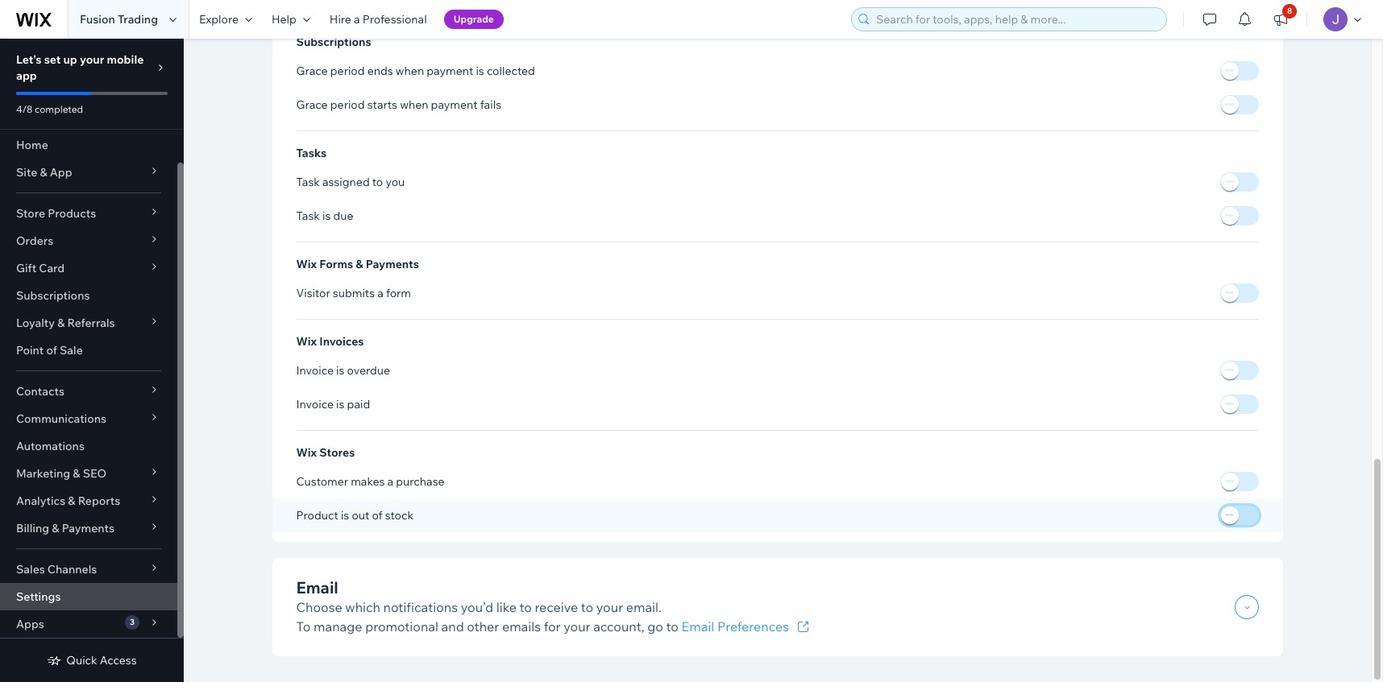 Task type: locate. For each thing, give the bounding box(es) containing it.
1 horizontal spatial of
[[372, 509, 383, 523]]

subscriptions down hire
[[296, 34, 371, 49]]

& inside "dropdown button"
[[52, 522, 59, 536]]

a
[[354, 12, 360, 27], [377, 286, 384, 300], [387, 475, 394, 489]]

payments inside "dropdown button"
[[62, 522, 114, 536]]

2 task from the top
[[296, 209, 320, 223]]

invoice left paid
[[296, 397, 334, 412]]

1 vertical spatial email
[[682, 619, 714, 635]]

and
[[441, 619, 464, 635]]

invoice for invoice is paid
[[296, 397, 334, 412]]

1 grace from the top
[[296, 63, 328, 78]]

email preferences link
[[682, 617, 813, 637]]

loyalty & referrals button
[[0, 310, 177, 337]]

0 horizontal spatial email
[[296, 578, 338, 598]]

is for out
[[341, 509, 349, 523]]

promotional
[[365, 619, 438, 635]]

is
[[476, 63, 484, 78], [322, 209, 331, 223], [336, 363, 345, 378], [336, 397, 345, 412], [341, 509, 349, 523]]

orders
[[16, 234, 53, 248]]

0 horizontal spatial of
[[46, 343, 57, 358]]

help
[[272, 12, 297, 27]]

trading
[[118, 12, 158, 27]]

gift card
[[16, 261, 65, 276]]

subscriptions link
[[0, 282, 177, 310]]

manage
[[314, 619, 362, 635]]

0 vertical spatial grace
[[296, 63, 328, 78]]

app
[[16, 69, 37, 83]]

professional
[[363, 12, 427, 27]]

when right ends
[[396, 63, 424, 78]]

orders button
[[0, 227, 177, 255]]

2 grace from the top
[[296, 97, 328, 112]]

1 vertical spatial grace
[[296, 97, 328, 112]]

paid
[[347, 397, 370, 412]]

sidebar element
[[0, 39, 184, 683]]

& right billing
[[52, 522, 59, 536]]

email.
[[626, 600, 662, 616]]

0 vertical spatial when
[[396, 63, 424, 78]]

subscriptions inside "link"
[[16, 289, 90, 303]]

overdue
[[347, 363, 390, 378]]

2 vertical spatial a
[[387, 475, 394, 489]]

task
[[296, 175, 320, 189], [296, 209, 320, 223]]

1 invoice from the top
[[296, 363, 334, 378]]

analytics
[[16, 494, 65, 509]]

1 vertical spatial when
[[400, 97, 428, 112]]

your right for
[[564, 619, 591, 635]]

payment down upgrade button
[[427, 63, 473, 78]]

1 vertical spatial payments
[[62, 522, 114, 536]]

when right 'starts'
[[400, 97, 428, 112]]

go
[[648, 619, 663, 635]]

1 horizontal spatial email
[[682, 619, 714, 635]]

0 vertical spatial email
[[296, 578, 338, 598]]

0 vertical spatial a
[[354, 12, 360, 27]]

0 vertical spatial subscriptions
[[296, 34, 371, 49]]

2 invoice from the top
[[296, 397, 334, 412]]

access
[[100, 654, 137, 668]]

email right go
[[682, 619, 714, 635]]

referrals
[[67, 316, 115, 331]]

set
[[44, 52, 61, 67]]

0 vertical spatial wix
[[296, 257, 317, 271]]

of right out
[[372, 509, 383, 523]]

1 vertical spatial your
[[596, 600, 623, 616]]

period left ends
[[330, 63, 365, 78]]

1 horizontal spatial subscriptions
[[296, 34, 371, 49]]

for
[[544, 619, 561, 635]]

email for email preferences
[[682, 619, 714, 635]]

store products
[[16, 206, 96, 221]]

& right loyalty
[[57, 316, 65, 331]]

email up choose
[[296, 578, 338, 598]]

starts
[[367, 97, 397, 112]]

2 horizontal spatial your
[[596, 600, 623, 616]]

email preferences
[[682, 619, 789, 635]]

site
[[16, 165, 37, 180]]

0 horizontal spatial subscriptions
[[16, 289, 90, 303]]

site & app button
[[0, 159, 177, 186]]

email inside email choose which notifications you'd like to receive to your email.
[[296, 578, 338, 598]]

0 vertical spatial your
[[80, 52, 104, 67]]

submits
[[333, 286, 375, 300]]

2 vertical spatial wix
[[296, 446, 317, 460]]

to right receive
[[581, 600, 593, 616]]

invoices
[[319, 334, 364, 349]]

0 horizontal spatial your
[[80, 52, 104, 67]]

2 wix from the top
[[296, 334, 317, 349]]

1 vertical spatial payment
[[431, 97, 478, 112]]

0 horizontal spatial payments
[[62, 522, 114, 536]]

is left "overdue"
[[336, 363, 345, 378]]

hire a professional
[[330, 12, 427, 27]]

1 vertical spatial invoice
[[296, 397, 334, 412]]

a right makes in the left bottom of the page
[[387, 475, 394, 489]]

wix for wix stores
[[296, 446, 317, 460]]

& for app
[[40, 165, 47, 180]]

wix left forms
[[296, 257, 317, 271]]

your
[[80, 52, 104, 67], [596, 600, 623, 616], [564, 619, 591, 635]]

product is out of stock
[[296, 509, 414, 523]]

a left form
[[377, 286, 384, 300]]

choose
[[296, 600, 342, 616]]

0 vertical spatial payment
[[427, 63, 473, 78]]

1 vertical spatial period
[[330, 97, 365, 112]]

Search for tools, apps, help & more... field
[[871, 8, 1162, 31]]

& right site
[[40, 165, 47, 180]]

1 vertical spatial subscriptions
[[16, 289, 90, 303]]

is left due
[[322, 209, 331, 223]]

invoice down wix invoices
[[296, 363, 334, 378]]

1 vertical spatial task
[[296, 209, 320, 223]]

makes
[[351, 475, 385, 489]]

0 vertical spatial payments
[[366, 257, 419, 271]]

is left paid
[[336, 397, 345, 412]]

to manage promotional and other emails for your account, go to
[[296, 619, 682, 635]]

collected
[[487, 63, 535, 78]]

3 wix from the top
[[296, 446, 317, 460]]

gift
[[16, 261, 36, 276]]

subscriptions down card
[[16, 289, 90, 303]]

grace for grace period ends when payment is collected
[[296, 63, 328, 78]]

automations link
[[0, 433, 177, 460]]

store products button
[[0, 200, 177, 227]]

subscriptions
[[296, 34, 371, 49], [16, 289, 90, 303]]

2 period from the top
[[330, 97, 365, 112]]

1 vertical spatial wix
[[296, 334, 317, 349]]

0 vertical spatial task
[[296, 175, 320, 189]]

home
[[16, 138, 48, 152]]

payments
[[366, 257, 419, 271], [62, 522, 114, 536]]

let's set up your mobile app
[[16, 52, 144, 83]]

loyalty & referrals
[[16, 316, 115, 331]]

to
[[372, 175, 383, 189], [519, 600, 532, 616], [581, 600, 593, 616], [666, 619, 679, 635]]

a right hire
[[354, 12, 360, 27]]

&
[[40, 165, 47, 180], [356, 257, 363, 271], [57, 316, 65, 331], [73, 467, 80, 481], [68, 494, 75, 509], [52, 522, 59, 536]]

period
[[330, 63, 365, 78], [330, 97, 365, 112]]

grace down help 'button'
[[296, 63, 328, 78]]

task is due
[[296, 209, 354, 223]]

of inside sidebar element
[[46, 343, 57, 358]]

account,
[[593, 619, 645, 635]]

1 horizontal spatial a
[[377, 286, 384, 300]]

your right up
[[80, 52, 104, 67]]

& left reports
[[68, 494, 75, 509]]

0 vertical spatial of
[[46, 343, 57, 358]]

is left out
[[341, 509, 349, 523]]

quick
[[66, 654, 97, 668]]

1 task from the top
[[296, 175, 320, 189]]

purchase
[[396, 475, 445, 489]]

customer makes a purchase
[[296, 475, 445, 489]]

grace up tasks
[[296, 97, 328, 112]]

grace period starts when payment fails
[[296, 97, 501, 112]]

1 period from the top
[[330, 63, 365, 78]]

your inside let's set up your mobile app
[[80, 52, 104, 67]]

of left sale
[[46, 343, 57, 358]]

wix left stores
[[296, 446, 317, 460]]

payment left fails
[[431, 97, 478, 112]]

1 wix from the top
[[296, 257, 317, 271]]

site & app
[[16, 165, 72, 180]]

channels
[[47, 563, 97, 577]]

wix stores
[[296, 446, 355, 460]]

settings link
[[0, 584, 177, 611]]

invoice is overdue
[[296, 363, 390, 378]]

analytics & reports button
[[0, 488, 177, 515]]

payment
[[427, 63, 473, 78], [431, 97, 478, 112]]

0 horizontal spatial a
[[354, 12, 360, 27]]

task down tasks
[[296, 175, 320, 189]]

1 vertical spatial a
[[377, 286, 384, 300]]

period left 'starts'
[[330, 97, 365, 112]]

invoice is paid
[[296, 397, 370, 412]]

payments up form
[[366, 257, 419, 271]]

help button
[[262, 0, 320, 39]]

& left "seo"
[[73, 467, 80, 481]]

payment for is
[[427, 63, 473, 78]]

payments down analytics & reports popup button
[[62, 522, 114, 536]]

your up account, on the left of page
[[596, 600, 623, 616]]

home link
[[0, 131, 177, 159]]

wix left invoices
[[296, 334, 317, 349]]

a for submits
[[377, 286, 384, 300]]

is for due
[[322, 209, 331, 223]]

loyalty
[[16, 316, 55, 331]]

0 vertical spatial invoice
[[296, 363, 334, 378]]

0 vertical spatial period
[[330, 63, 365, 78]]

1 horizontal spatial your
[[564, 619, 591, 635]]

of
[[46, 343, 57, 358], [372, 509, 383, 523]]

& for payments
[[52, 522, 59, 536]]

2 horizontal spatial a
[[387, 475, 394, 489]]

gift card button
[[0, 255, 177, 282]]

task left due
[[296, 209, 320, 223]]

fails
[[480, 97, 501, 112]]

wix for wix invoices
[[296, 334, 317, 349]]



Task type: describe. For each thing, give the bounding box(es) containing it.
4/8 completed
[[16, 103, 83, 115]]

marketing & seo
[[16, 467, 107, 481]]

completed
[[35, 103, 83, 115]]

settings
[[16, 590, 61, 605]]

8
[[1287, 6, 1292, 16]]

when for ends
[[396, 63, 424, 78]]

to right go
[[666, 619, 679, 635]]

contacts
[[16, 385, 64, 399]]

to
[[296, 619, 311, 635]]

2 vertical spatial your
[[564, 619, 591, 635]]

stock
[[385, 509, 414, 523]]

products
[[48, 206, 96, 221]]

fusion
[[80, 12, 115, 27]]

upgrade
[[454, 13, 494, 25]]

4/8
[[16, 103, 32, 115]]

is left collected
[[476, 63, 484, 78]]

& for seo
[[73, 467, 80, 481]]

wix for wix forms & payments
[[296, 257, 317, 271]]

tasks
[[296, 146, 327, 160]]

task for task is due
[[296, 209, 320, 223]]

period for ends
[[330, 63, 365, 78]]

hire
[[330, 12, 351, 27]]

emails
[[502, 619, 541, 635]]

let's
[[16, 52, 42, 67]]

& right forms
[[356, 257, 363, 271]]

8 button
[[1263, 0, 1299, 39]]

task assigned to you
[[296, 175, 405, 189]]

task for task assigned to you
[[296, 175, 320, 189]]

sales channels button
[[0, 556, 177, 584]]

explore
[[199, 12, 239, 27]]

communications
[[16, 412, 106, 426]]

is for paid
[[336, 397, 345, 412]]

out
[[352, 509, 369, 523]]

receive
[[535, 600, 578, 616]]

apps
[[16, 617, 44, 632]]

wix invoices
[[296, 334, 364, 349]]

marketing & seo button
[[0, 460, 177, 488]]

billing
[[16, 522, 49, 536]]

like
[[496, 600, 517, 616]]

visitor
[[296, 286, 330, 300]]

1 horizontal spatial payments
[[366, 257, 419, 271]]

store
[[16, 206, 45, 221]]

when for starts
[[400, 97, 428, 112]]

stores
[[319, 446, 355, 460]]

period for starts
[[330, 97, 365, 112]]

mobile
[[107, 52, 144, 67]]

billing & payments button
[[0, 515, 177, 543]]

upgrade button
[[444, 10, 504, 29]]

email choose which notifications you'd like to receive to your email.
[[296, 578, 662, 616]]

hire a professional link
[[320, 0, 437, 39]]

sales
[[16, 563, 45, 577]]

point of sale
[[16, 343, 83, 358]]

visitor submits a form
[[296, 286, 411, 300]]

point of sale link
[[0, 337, 177, 364]]

contacts button
[[0, 378, 177, 405]]

sale
[[60, 343, 83, 358]]

which
[[345, 600, 380, 616]]

forms
[[319, 257, 353, 271]]

a for makes
[[387, 475, 394, 489]]

quick access
[[66, 654, 137, 668]]

reports
[[78, 494, 120, 509]]

assigned
[[322, 175, 370, 189]]

notifications
[[383, 600, 458, 616]]

form
[[386, 286, 411, 300]]

marketing
[[16, 467, 70, 481]]

email for email choose which notifications you'd like to receive to your email.
[[296, 578, 338, 598]]

preferences
[[717, 619, 789, 635]]

& for reports
[[68, 494, 75, 509]]

product
[[296, 509, 338, 523]]

seo
[[83, 467, 107, 481]]

to right the like
[[519, 600, 532, 616]]

grace period ends when payment is collected
[[296, 63, 535, 78]]

fusion trading
[[80, 12, 158, 27]]

app
[[50, 165, 72, 180]]

payment for fails
[[431, 97, 478, 112]]

your inside email choose which notifications you'd like to receive to your email.
[[596, 600, 623, 616]]

up
[[63, 52, 77, 67]]

sales channels
[[16, 563, 97, 577]]

due
[[333, 209, 354, 223]]

billing & payments
[[16, 522, 114, 536]]

is for overdue
[[336, 363, 345, 378]]

customer
[[296, 475, 348, 489]]

to left you
[[372, 175, 383, 189]]

& for referrals
[[57, 316, 65, 331]]

you'd
[[461, 600, 493, 616]]

1 vertical spatial of
[[372, 509, 383, 523]]

invoice for invoice is overdue
[[296, 363, 334, 378]]

3
[[130, 617, 135, 628]]

point
[[16, 343, 44, 358]]

grace for grace period starts when payment fails
[[296, 97, 328, 112]]

quick access button
[[47, 654, 137, 668]]



Task type: vqa. For each thing, say whether or not it's contained in the screenshot.
DATA
no



